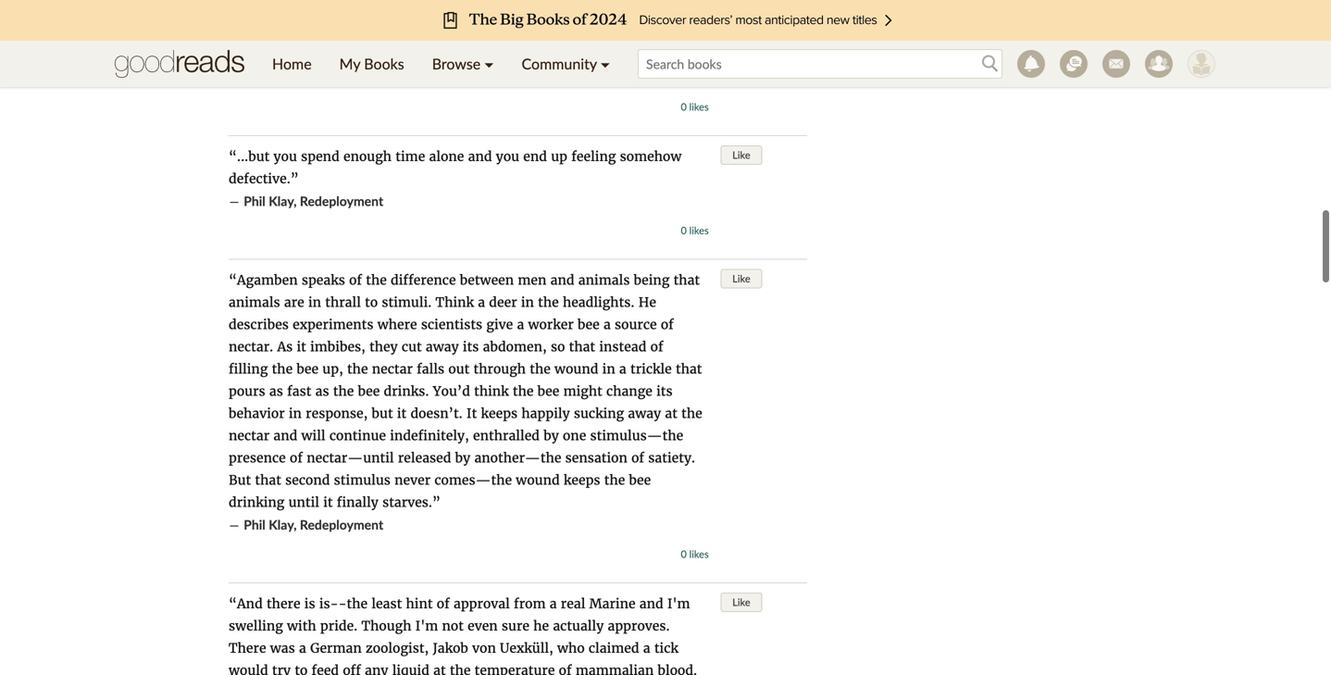 Task type: locate. For each thing, give the bounding box(es) containing it.
the
[[366, 272, 387, 288], [538, 294, 559, 311], [272, 361, 293, 377], [347, 361, 368, 377], [530, 361, 551, 377], [333, 383, 354, 400], [513, 383, 534, 400], [682, 405, 703, 422], [605, 472, 625, 489], [347, 596, 368, 612], [450, 662, 471, 675]]

defective."
[[229, 170, 299, 187]]

keeps down sensation
[[564, 472, 601, 489]]

0 vertical spatial its
[[463, 339, 479, 355]]

von
[[472, 640, 496, 657]]

1 vertical spatial nectar
[[229, 427, 270, 444]]

with
[[287, 618, 316, 634]]

least
[[372, 596, 402, 612]]

"...but
[[229, 148, 270, 165]]

1 vertical spatial its
[[657, 383, 673, 400]]

but
[[372, 405, 393, 422]]

it
[[297, 339, 306, 355], [397, 405, 407, 422], [323, 494, 333, 511]]

▾ right browse
[[485, 55, 494, 73]]

3 ― from the top
[[229, 517, 240, 533]]

speaks
[[302, 272, 345, 288]]

is
[[305, 596, 315, 612]]

any
[[365, 662, 389, 675]]

1 like from the top
[[733, 149, 751, 161]]

1 vertical spatial away
[[628, 405, 661, 422]]

"and
[[229, 596, 263, 612]]

a right the give
[[517, 316, 524, 333]]

▾
[[485, 55, 494, 73], [601, 55, 610, 73]]

uexküll,
[[500, 640, 554, 657]]

swelling
[[229, 618, 283, 634]]

its up out
[[463, 339, 479, 355]]

2 vertical spatial like link
[[721, 593, 763, 612]]

0 vertical spatial redeployment link
[[300, 69, 384, 85]]

it right the "until"
[[323, 494, 333, 511]]

2 vertical spatial 0 likes link
[[681, 548, 709, 560]]

german
[[310, 640, 362, 657]]

the up stimuli.
[[366, 272, 387, 288]]

that
[[674, 272, 700, 288], [569, 339, 596, 355], [676, 361, 703, 377], [255, 472, 282, 489]]

klay, down defective." at the left top of page
[[269, 193, 297, 209]]

0 horizontal spatial you
[[274, 148, 297, 165]]

1 vertical spatial 0 likes link
[[681, 224, 709, 237]]

change
[[607, 383, 653, 400]]

1 ― from the top
[[229, 69, 240, 86]]

at up stimulus—the
[[665, 405, 678, 422]]

2 vertical spatial redeployment link
[[300, 517, 384, 533]]

2 0 likes from the top
[[681, 224, 709, 237]]

0 vertical spatial likes
[[690, 100, 709, 113]]

― down drinking
[[229, 517, 240, 533]]

1 horizontal spatial to
[[365, 294, 378, 311]]

phil inside "agamben speaks of the difference between men and animals being that animals are in thrall to stimuli. think a deer in the headlights. he describes experiments where scientists give a worker bee a source of nectar. as it imbibes, they cut away its abdomen, so that instead of filling the bee up, the nectar falls out through the wound in a trickle that pours as fast as the bee drinks. you'd think the bee might change its behavior in response, but it doesn't. it keeps happily sucking away at the nectar and will continue indefinitely, enthralled by one stimulus—the presence of nectar—until released by another—the sensation of satiety. but that second stimulus never comes—the wound keeps the bee drinking until it finally starves." ― phil klay, redeployment
[[244, 517, 266, 533]]

2 0 likes link from the top
[[681, 224, 709, 237]]

likes
[[690, 100, 709, 113], [690, 224, 709, 237], [690, 548, 709, 560]]

comes—the
[[435, 472, 512, 489]]

satiety.
[[649, 450, 696, 466]]

that down presence
[[255, 472, 282, 489]]

2 0 from the top
[[681, 224, 687, 237]]

▾ for community ▾
[[601, 55, 610, 73]]

0 horizontal spatial away
[[426, 339, 459, 355]]

1 vertical spatial klay,
[[269, 193, 297, 209]]

2 vertical spatial likes
[[690, 548, 709, 560]]

i'm up approves.
[[668, 596, 690, 612]]

1 klay, from the top
[[269, 69, 297, 85]]

0 horizontal spatial it
[[297, 339, 306, 355]]

2 vertical spatial klay,
[[269, 517, 297, 533]]

2 ▾ from the left
[[601, 55, 610, 73]]

in
[[308, 294, 321, 311], [521, 294, 534, 311], [603, 361, 616, 377], [289, 405, 302, 422]]

0 vertical spatial phil
[[244, 69, 266, 85]]

0 vertical spatial klay,
[[269, 69, 297, 85]]

it right "but"
[[397, 405, 407, 422]]

there
[[229, 640, 266, 657]]

likes for that
[[690, 548, 709, 560]]

wound down another—the on the bottom
[[516, 472, 560, 489]]

0 vertical spatial redeployment
[[300, 69, 384, 85]]

― left the "home" 'link'
[[229, 69, 240, 86]]

― down defective." at the left top of page
[[229, 193, 240, 210]]

in down fast
[[289, 405, 302, 422]]

phil left home on the top left of the page
[[244, 69, 266, 85]]

2 phil from the top
[[244, 193, 266, 209]]

2 klay, from the top
[[269, 193, 297, 209]]

falls
[[417, 361, 445, 377]]

starves."
[[383, 494, 441, 511]]

wound up might at the left of page
[[555, 361, 599, 377]]

1 like link from the top
[[721, 145, 763, 165]]

1 horizontal spatial nectar
[[372, 361, 413, 377]]

he
[[639, 294, 657, 311]]

1 vertical spatial redeployment
[[300, 193, 384, 209]]

0 vertical spatial to
[[365, 294, 378, 311]]

2 vertical spatial 0
[[681, 548, 687, 560]]

try
[[272, 662, 291, 675]]

0 horizontal spatial at
[[434, 662, 446, 675]]

0 horizontal spatial keeps
[[481, 405, 518, 422]]

1 vertical spatial 0 likes
[[681, 224, 709, 237]]

0 vertical spatial keeps
[[481, 405, 518, 422]]

0 vertical spatial 0
[[681, 100, 687, 113]]

trickle
[[631, 361, 672, 377]]

phil down defective." at the left top of page
[[244, 193, 266, 209]]

hint
[[406, 596, 433, 612]]

2 vertical spatial 0 likes
[[681, 548, 709, 560]]

2 vertical spatial like
[[733, 596, 751, 608]]

like
[[733, 149, 751, 161], [733, 272, 751, 285], [733, 596, 751, 608]]

1 phil from the top
[[244, 69, 266, 85]]

0 vertical spatial like
[[733, 149, 751, 161]]

0 vertical spatial like link
[[721, 145, 763, 165]]

to right thrall
[[365, 294, 378, 311]]

0 vertical spatial at
[[665, 405, 678, 422]]

the down as
[[272, 361, 293, 377]]

3 like from the top
[[733, 596, 751, 608]]

1 vertical spatial redeployment link
[[300, 193, 384, 209]]

1 likes from the top
[[690, 100, 709, 113]]

2 likes from the top
[[690, 224, 709, 237]]

2 redeployment from the top
[[300, 193, 384, 209]]

2 like from the top
[[733, 272, 751, 285]]

0 vertical spatial nectar
[[372, 361, 413, 377]]

to inside "agamben speaks of the difference between men and animals being that animals are in thrall to stimuli. think a deer in the headlights. he describes experiments where scientists give a worker bee a source of nectar. as it imbibes, they cut away its abdomen, so that instead of filling the bee up, the nectar falls out through the wound in a trickle that pours as fast as the bee drinks. you'd think the bee might change its behavior in response, but it doesn't. it keeps happily sucking away at the nectar and will continue indefinitely, enthralled by one stimulus—the presence of nectar—until released by another—the sensation of satiety. but that second stimulus never comes—the wound keeps the bee drinking until it finally starves." ― phil klay, redeployment
[[365, 294, 378, 311]]

bee up "happily"
[[538, 383, 560, 400]]

1 vertical spatial at
[[434, 662, 446, 675]]

klay, inside "agamben speaks of the difference between men and animals being that animals are in thrall to stimuli. think a deer in the headlights. he describes experiments where scientists give a worker bee a source of nectar. as it imbibes, they cut away its abdomen, so that instead of filling the bee up, the nectar falls out through the wound in a trickle that pours as fast as the bee drinks. you'd think the bee might change its behavior in response, but it doesn't. it keeps happily sucking away at the nectar and will continue indefinitely, enthralled by one stimulus—the presence of nectar—until released by another—the sensation of satiety. but that second stimulus never comes—the wound keeps the bee drinking until it finally starves." ― phil klay, redeployment
[[269, 517, 297, 533]]

source
[[615, 316, 657, 333]]

nectar.
[[229, 339, 273, 355]]

"agamben
[[229, 272, 298, 288]]

books
[[364, 55, 404, 73]]

animals up the headlights.
[[579, 272, 630, 288]]

1 horizontal spatial ▾
[[601, 55, 610, 73]]

0 likes link
[[681, 100, 709, 113], [681, 224, 709, 237], [681, 548, 709, 560]]

at down jakob
[[434, 662, 446, 675]]

3 klay, from the top
[[269, 517, 297, 533]]

2 redeployment link from the top
[[300, 193, 384, 209]]

away up stimulus—the
[[628, 405, 661, 422]]

1 horizontal spatial i'm
[[668, 596, 690, 612]]

1 vertical spatial to
[[295, 662, 308, 675]]

and up approves.
[[640, 596, 664, 612]]

to right try
[[295, 662, 308, 675]]

stimulus
[[334, 472, 391, 489]]

0 horizontal spatial by
[[455, 450, 471, 466]]

0 horizontal spatial ▾
[[485, 55, 494, 73]]

1 vertical spatial i'm
[[416, 618, 438, 634]]

it right as
[[297, 339, 306, 355]]

describes
[[229, 316, 289, 333]]

3 0 likes from the top
[[681, 548, 709, 560]]

keeps up enthralled
[[481, 405, 518, 422]]

2 horizontal spatial it
[[397, 405, 407, 422]]

0 vertical spatial it
[[297, 339, 306, 355]]

menu
[[258, 41, 624, 87]]

away down 'scientists' at the top of the page
[[426, 339, 459, 355]]

1 horizontal spatial as
[[315, 383, 329, 400]]

the down jakob
[[450, 662, 471, 675]]

never
[[395, 472, 431, 489]]

phil down drinking
[[244, 517, 266, 533]]

klay, down the "until"
[[269, 517, 297, 533]]

end
[[524, 148, 547, 165]]

redeployment
[[300, 69, 384, 85], [300, 193, 384, 209], [300, 517, 384, 533]]

1 0 likes link from the top
[[681, 100, 709, 113]]

1 horizontal spatial by
[[544, 427, 559, 444]]

1 as from the left
[[269, 383, 283, 400]]

1 vertical spatial ―
[[229, 193, 240, 210]]

0
[[681, 100, 687, 113], [681, 224, 687, 237], [681, 548, 687, 560]]

0 horizontal spatial to
[[295, 662, 308, 675]]

and inside ""...but you spend enough time alone and you end up feeling somehow defective." ― phil klay, redeployment"
[[468, 148, 492, 165]]

that right being
[[674, 272, 700, 288]]

▾ inside popup button
[[601, 55, 610, 73]]

being
[[634, 272, 670, 288]]

0 vertical spatial 0 likes link
[[681, 100, 709, 113]]

0 vertical spatial animals
[[579, 272, 630, 288]]

browse ▾ button
[[418, 41, 508, 87]]

and right the men
[[551, 272, 575, 288]]

and right alone
[[468, 148, 492, 165]]

like link
[[721, 145, 763, 165], [721, 269, 763, 288], [721, 593, 763, 612]]

approval
[[454, 596, 510, 612]]

3 redeployment link from the top
[[300, 517, 384, 533]]

0 horizontal spatial as
[[269, 383, 283, 400]]

as right fast
[[315, 383, 329, 400]]

the up response,
[[333, 383, 354, 400]]

0 vertical spatial i'm
[[668, 596, 690, 612]]

3 like link from the top
[[721, 593, 763, 612]]

1 vertical spatial likes
[[690, 224, 709, 237]]

home link
[[258, 41, 326, 87]]

0 vertical spatial away
[[426, 339, 459, 355]]

by down "happily"
[[544, 427, 559, 444]]

klay, inside ""...but you spend enough time alone and you end up feeling somehow defective." ― phil klay, redeployment"
[[269, 193, 297, 209]]

spend
[[301, 148, 340, 165]]

community ▾ button
[[508, 41, 624, 87]]

sure
[[502, 618, 530, 634]]

bee down satiety.
[[629, 472, 651, 489]]

redeployment inside "agamben speaks of the difference between men and animals being that animals are in thrall to stimuli. think a deer in the headlights. he describes experiments where scientists give a worker bee a source of nectar. as it imbibes, they cut away its abdomen, so that instead of filling the bee up, the nectar falls out through the wound in a trickle that pours as fast as the bee drinks. you'd think the bee might change its behavior in response, but it doesn't. it keeps happily sucking away at the nectar and will continue indefinitely, enthralled by one stimulus—the presence of nectar—until released by another—the sensation of satiety. but that second stimulus never comes—the wound keeps the bee drinking until it finally starves." ― phil klay, redeployment
[[300, 517, 384, 533]]

▾ right community
[[601, 55, 610, 73]]

2 like link from the top
[[721, 269, 763, 288]]

1 ▾ from the left
[[485, 55, 494, 73]]

2 vertical spatial it
[[323, 494, 333, 511]]

1 horizontal spatial you
[[496, 148, 520, 165]]

as left fast
[[269, 383, 283, 400]]

by
[[544, 427, 559, 444], [455, 450, 471, 466]]

1 vertical spatial like link
[[721, 269, 763, 288]]

―
[[229, 69, 240, 86], [229, 193, 240, 210], [229, 517, 240, 533]]

time
[[396, 148, 425, 165]]

1 horizontal spatial at
[[665, 405, 678, 422]]

my group discussions image
[[1060, 50, 1088, 78]]

a
[[478, 294, 485, 311], [517, 316, 524, 333], [604, 316, 611, 333], [620, 361, 627, 377], [550, 596, 557, 612], [299, 640, 306, 657], [643, 640, 651, 657]]

3 redeployment from the top
[[300, 517, 384, 533]]

you up defective." at the left top of page
[[274, 148, 297, 165]]

presence
[[229, 450, 286, 466]]

my books link
[[326, 41, 418, 87]]

0 vertical spatial by
[[544, 427, 559, 444]]

"...but you spend enough time alone and you end up feeling somehow defective." ― phil klay, redeployment
[[229, 148, 682, 210]]

3 likes from the top
[[690, 548, 709, 560]]

1 vertical spatial keeps
[[564, 472, 601, 489]]

nectar
[[372, 361, 413, 377], [229, 427, 270, 444]]

i'm down "hint"
[[416, 618, 438, 634]]

you
[[274, 148, 297, 165], [496, 148, 520, 165]]

3 0 likes link from the top
[[681, 548, 709, 560]]

you left end
[[496, 148, 520, 165]]

like link for "agamben speaks of the difference between men and animals being that animals are in thrall to stimuli. think a deer in the headlights. he describes experiments where scientists give a worker bee a source of nectar. as it imbibes, they cut away its abdomen, so that instead of filling the bee up, the nectar falls out through the wound in a trickle that pours as fast as the bee drinks. you'd think the bee might change its behavior in response, but it doesn't. it keeps happily sucking away at the nectar and will continue indefinitely, enthralled by one stimulus—the presence of nectar—until released by another—the sensation of satiety. but that second stimulus never comes—the wound keeps the bee drinking until it finally starves."
[[721, 269, 763, 288]]

2 as from the left
[[315, 383, 329, 400]]

like link for "...but you spend enough time alone and you end up feeling somehow defective."
[[721, 145, 763, 165]]

1 vertical spatial 0
[[681, 224, 687, 237]]

of down stimulus—the
[[632, 450, 645, 466]]

to
[[365, 294, 378, 311], [295, 662, 308, 675]]

liquid
[[392, 662, 430, 675]]

― phil klay, redeployment
[[229, 69, 384, 86]]

a left deer
[[478, 294, 485, 311]]

1 vertical spatial like
[[733, 272, 751, 285]]

3 0 from the top
[[681, 548, 687, 560]]

they
[[370, 339, 398, 355]]

klay, left my
[[269, 69, 297, 85]]

redeployment inside ""...but you spend enough time alone and you end up feeling somehow defective." ― phil klay, redeployment"
[[300, 193, 384, 209]]

jakob
[[433, 640, 469, 657]]

― inside ""...but you spend enough time alone and you end up feeling somehow defective." ― phil klay, redeployment"
[[229, 193, 240, 210]]

by up "comes—the"
[[455, 450, 471, 466]]

somehow
[[620, 148, 682, 165]]

0 vertical spatial ―
[[229, 69, 240, 86]]

out
[[449, 361, 470, 377]]

1 vertical spatial phil
[[244, 193, 266, 209]]

1 vertical spatial it
[[397, 405, 407, 422]]

that right so
[[569, 339, 596, 355]]

0 vertical spatial 0 likes
[[681, 100, 709, 113]]

2 vertical spatial phil
[[244, 517, 266, 533]]

of right 'source'
[[661, 316, 674, 333]]

2 vertical spatial ―
[[229, 517, 240, 533]]

like for "agamben speaks of the difference between men and animals being that animals are in thrall to stimuli. think a deer in the headlights. he describes experiments where scientists give a worker bee a source of nectar. as it imbibes, they cut away its abdomen, so that instead of filling the bee up, the nectar falls out through the wound in a trickle that pours as fast as the bee drinks. you'd think the bee might change its behavior in response, but it doesn't. it keeps happily sucking away at the nectar and will continue indefinitely, enthralled by one stimulus—the presence of nectar—until released by another—the sensation of satiety. but that second stimulus never comes—the wound keeps the bee drinking until it finally starves."
[[733, 272, 751, 285]]

2 ― from the top
[[229, 193, 240, 210]]

1 redeployment from the top
[[300, 69, 384, 85]]

nectar down they
[[372, 361, 413, 377]]

0 for that
[[681, 548, 687, 560]]

0 horizontal spatial animals
[[229, 294, 280, 311]]

its down trickle
[[657, 383, 673, 400]]

0 horizontal spatial its
[[463, 339, 479, 355]]

feed
[[312, 662, 339, 675]]

0 likes
[[681, 100, 709, 113], [681, 224, 709, 237], [681, 548, 709, 560]]

▾ inside dropdown button
[[485, 55, 494, 73]]

animals up the describes
[[229, 294, 280, 311]]

inbox image
[[1103, 50, 1131, 78]]

the up "happily"
[[513, 383, 534, 400]]

animals
[[579, 272, 630, 288], [229, 294, 280, 311]]

at inside "agamben speaks of the difference between men and animals being that animals are in thrall to stimuli. think a deer in the headlights. he describes experiments where scientists give a worker bee a source of nectar. as it imbibes, they cut away its abdomen, so that instead of filling the bee up, the nectar falls out through the wound in a trickle that pours as fast as the bee drinks. you'd think the bee might change its behavior in response, but it doesn't. it keeps happily sucking away at the nectar and will continue indefinitely, enthralled by one stimulus—the presence of nectar—until released by another—the sensation of satiety. but that second stimulus never comes—the wound keeps the bee drinking until it finally starves." ― phil klay, redeployment
[[665, 405, 678, 422]]

of right "hint"
[[437, 596, 450, 612]]

3 phil from the top
[[244, 517, 266, 533]]

2 vertical spatial redeployment
[[300, 517, 384, 533]]

nectar down behavior
[[229, 427, 270, 444]]



Task type: vqa. For each thing, say whether or not it's contained in the screenshot.
also
no



Task type: describe. For each thing, give the bounding box(es) containing it.
1 vertical spatial wound
[[516, 472, 560, 489]]

0 horizontal spatial nectar
[[229, 427, 270, 444]]

the up satiety.
[[682, 405, 703, 422]]

even
[[468, 618, 498, 634]]

might
[[564, 383, 603, 400]]

friend requests image
[[1146, 50, 1173, 78]]

1 0 from the top
[[681, 100, 687, 113]]

0 for feeling
[[681, 224, 687, 237]]

another—the
[[475, 450, 562, 466]]

approves.
[[608, 618, 670, 634]]

pride.
[[320, 618, 358, 634]]

― inside "agamben speaks of the difference between men and animals being that animals are in thrall to stimuli. think a deer in the headlights. he describes experiments where scientists give a worker bee a source of nectar. as it imbibes, they cut away its abdomen, so that instead of filling the bee up, the nectar falls out through the wound in a trickle that pours as fast as the bee drinks. you'd think the bee might change its behavior in response, but it doesn't. it keeps happily sucking away at the nectar and will continue indefinitely, enthralled by one stimulus—the presence of nectar—until released by another—the sensation of satiety. but that second stimulus never comes—the wound keeps the bee drinking until it finally starves." ― phil klay, redeployment
[[229, 517, 240, 533]]

of up trickle
[[651, 339, 664, 355]]

response,
[[306, 405, 368, 422]]

are
[[284, 294, 304, 311]]

sam green image
[[1188, 50, 1216, 78]]

not
[[442, 618, 464, 634]]

is-
[[319, 596, 339, 612]]

1 horizontal spatial keeps
[[564, 472, 601, 489]]

likes for feeling
[[690, 224, 709, 237]]

through
[[474, 361, 526, 377]]

enthralled
[[473, 427, 540, 444]]

instead
[[600, 339, 647, 355]]

"agamben speaks of the difference between men and animals being that animals are in thrall to stimuli. think a deer in the headlights. he describes experiments where scientists give a worker bee a source of nectar. as it imbibes, they cut away its abdomen, so that instead of filling the bee up, the nectar falls out through the wound in a trickle that pours as fast as the bee drinks. you'd think the bee might change its behavior in response, but it doesn't. it keeps happily sucking away at the nectar and will continue indefinitely, enthralled by one stimulus—the presence of nectar—until released by another—the sensation of satiety. but that second stimulus never comes—the wound keeps the bee drinking until it finally starves." ― phil klay, redeployment
[[229, 272, 703, 533]]

1 redeployment link from the top
[[300, 69, 384, 85]]

-
[[339, 596, 347, 612]]

of up thrall
[[349, 272, 362, 288]]

it
[[467, 405, 477, 422]]

will
[[301, 427, 326, 444]]

0 likes link for that
[[681, 548, 709, 560]]

alone
[[429, 148, 464, 165]]

klay, inside ― phil klay, redeployment
[[269, 69, 297, 85]]

"and there is is--the least hint of approval from a real marine and i'm swelling with pride. though i'm not even sure he actually approves. there was a german zoologist, jakob von uexküll, who claimed a tick would try to feed off any liquid at the temperature of mammalian blo
[[229, 596, 698, 675]]

happily
[[522, 405, 570, 422]]

0 likes for that
[[681, 548, 709, 560]]

bee down the headlights.
[[578, 316, 600, 333]]

the right the up,
[[347, 361, 368, 377]]

doesn't.
[[411, 405, 463, 422]]

mammalian
[[576, 662, 654, 675]]

in down the men
[[521, 294, 534, 311]]

1 vertical spatial by
[[455, 450, 471, 466]]

0 horizontal spatial i'm
[[416, 618, 438, 634]]

1 horizontal spatial away
[[628, 405, 661, 422]]

and inside "and there is is--the least hint of approval from a real marine and i'm swelling with pride. though i'm not even sure he actually approves. there was a german zoologist, jakob von uexküll, who claimed a tick would try to feed off any liquid at the temperature of mammalian blo
[[640, 596, 664, 612]]

2 you from the left
[[496, 148, 520, 165]]

a down the headlights.
[[604, 316, 611, 333]]

the right is-
[[347, 596, 368, 612]]

temperature
[[475, 662, 555, 675]]

the down the abdomen,
[[530, 361, 551, 377]]

off
[[343, 662, 361, 675]]

1 vertical spatial animals
[[229, 294, 280, 311]]

phil inside ""...but you spend enough time alone and you end up feeling somehow defective." ― phil klay, redeployment"
[[244, 193, 266, 209]]

1 horizontal spatial it
[[323, 494, 333, 511]]

zoologist,
[[366, 640, 429, 657]]

redeployment link for of
[[300, 517, 384, 533]]

actually
[[553, 618, 604, 634]]

sensation
[[566, 450, 628, 466]]

1 horizontal spatial animals
[[579, 272, 630, 288]]

difference
[[391, 272, 456, 288]]

real
[[561, 596, 586, 612]]

redeployment inside ― phil klay, redeployment
[[300, 69, 384, 85]]

where
[[378, 316, 417, 333]]

a left tick
[[643, 640, 651, 657]]

of up second
[[290, 450, 303, 466]]

think
[[436, 294, 474, 311]]

continue
[[330, 427, 386, 444]]

and left the will
[[274, 427, 298, 444]]

my
[[340, 55, 360, 73]]

tick
[[655, 640, 679, 657]]

between
[[460, 272, 514, 288]]

notifications image
[[1018, 50, 1046, 78]]

phil inside ― phil klay, redeployment
[[244, 69, 266, 85]]

claimed
[[589, 640, 640, 657]]

a right was
[[299, 640, 306, 657]]

though
[[362, 618, 412, 634]]

from
[[514, 596, 546, 612]]

give
[[487, 316, 513, 333]]

one
[[563, 427, 587, 444]]

until
[[289, 494, 320, 511]]

experiments
[[293, 316, 374, 333]]

community ▾
[[522, 55, 610, 73]]

Search for books to add to your shelves search field
[[638, 49, 1003, 79]]

as
[[277, 339, 293, 355]]

up
[[551, 148, 568, 165]]

0 likes for feeling
[[681, 224, 709, 237]]

there
[[267, 596, 301, 612]]

worker
[[528, 316, 574, 333]]

bee up fast
[[297, 361, 319, 377]]

a down instead
[[620, 361, 627, 377]]

behavior
[[229, 405, 285, 422]]

imbibes,
[[310, 339, 366, 355]]

feeling
[[572, 148, 616, 165]]

abdomen,
[[483, 339, 547, 355]]

browse
[[432, 55, 481, 73]]

headlights.
[[563, 294, 635, 311]]

indefinitely,
[[390, 427, 469, 444]]

think
[[474, 383, 509, 400]]

Search books text field
[[638, 49, 1003, 79]]

so
[[551, 339, 565, 355]]

that right trickle
[[676, 361, 703, 377]]

1 you from the left
[[274, 148, 297, 165]]

0 likes link for feeling
[[681, 224, 709, 237]]

enough
[[344, 148, 392, 165]]

1 0 likes from the top
[[681, 100, 709, 113]]

pours
[[229, 383, 266, 400]]

filling
[[229, 361, 268, 377]]

to inside "and there is is--the least hint of approval from a real marine and i'm swelling with pride. though i'm not even sure he actually approves. there was a german zoologist, jakob von uexküll, who claimed a tick would try to feed off any liquid at the temperature of mammalian blo
[[295, 662, 308, 675]]

men
[[518, 272, 547, 288]]

browse ▾
[[432, 55, 494, 73]]

nectar—until
[[307, 450, 394, 466]]

stimuli.
[[382, 294, 432, 311]]

would
[[229, 662, 268, 675]]

the down sensation
[[605, 472, 625, 489]]

at inside "and there is is--the least hint of approval from a real marine and i'm swelling with pride. though i'm not even sure he actually approves. there was a german zoologist, jakob von uexküll, who claimed a tick would try to feed off any liquid at the temperature of mammalian blo
[[434, 662, 446, 675]]

in down instead
[[603, 361, 616, 377]]

stimulus—the
[[590, 427, 684, 444]]

like for "...but you spend enough time alone and you end up feeling somehow defective."
[[733, 149, 751, 161]]

fast
[[287, 383, 312, 400]]

of down who
[[559, 662, 572, 675]]

0 vertical spatial wound
[[555, 361, 599, 377]]

in right are at the left top of page
[[308, 294, 321, 311]]

the up worker
[[538, 294, 559, 311]]

but
[[229, 472, 251, 489]]

a left real on the left of page
[[550, 596, 557, 612]]

up,
[[323, 361, 343, 377]]

scientists
[[421, 316, 483, 333]]

▾ for browse ▾
[[485, 55, 494, 73]]

bee up "but"
[[358, 383, 380, 400]]

drinks.
[[384, 383, 429, 400]]

second
[[285, 472, 330, 489]]

redeployment link for spend
[[300, 193, 384, 209]]

1 horizontal spatial its
[[657, 383, 673, 400]]

community
[[522, 55, 597, 73]]

menu containing home
[[258, 41, 624, 87]]



